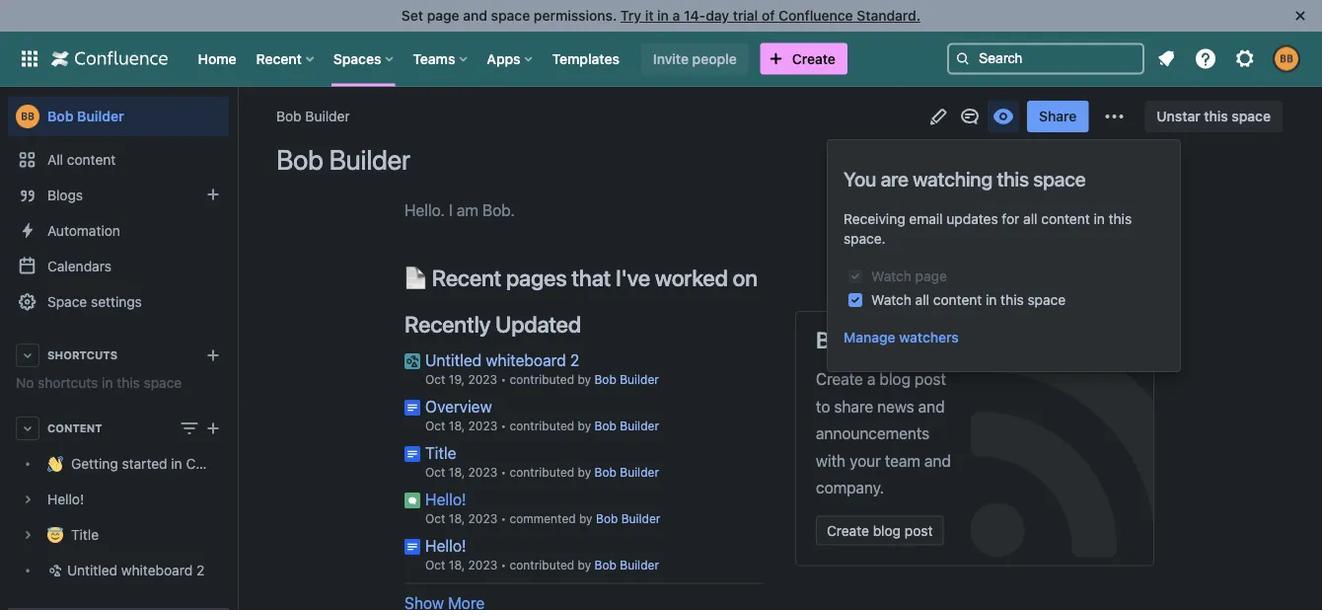 Task type: vqa. For each thing, say whether or not it's contained in the screenshot.
2023 within HELLO! OCT 18, 2023 • COMMENTED BY BOB BUILDER
yes



Task type: locate. For each thing, give the bounding box(es) containing it.
2 horizontal spatial content
[[1042, 211, 1091, 227]]

• for title oct 18, 2023 • contributed by bob builder
[[501, 465, 507, 479]]

18, for overview oct 18, 2023 • contributed by bob builder
[[449, 419, 465, 433]]

1 vertical spatial post
[[905, 522, 933, 539]]

hello! inside tree
[[47, 491, 84, 507]]

by
[[578, 373, 591, 386], [578, 419, 591, 433], [578, 465, 591, 479], [579, 512, 593, 526], [578, 558, 591, 572]]

templates
[[552, 50, 620, 67]]

watch down space.
[[872, 268, 912, 284]]

5 2023 from the top
[[468, 558, 498, 572]]

builder
[[77, 108, 124, 124], [305, 108, 350, 124], [329, 143, 410, 176], [620, 373, 659, 386], [620, 419, 659, 433], [620, 465, 659, 479], [622, 512, 661, 526], [620, 558, 659, 572]]

confluence down create content icon
[[186, 456, 259, 472]]

oct for title oct 18, 2023 • contributed by bob builder
[[425, 465, 446, 479]]

whiteboard
[[486, 350, 566, 369], [121, 562, 193, 578]]

tree
[[8, 446, 259, 588]]

bob builder up all content
[[47, 108, 124, 124]]

1 vertical spatial page
[[916, 268, 948, 284]]

contributed inside the overview oct 18, 2023 • contributed by bob builder
[[510, 419, 575, 433]]

in right started
[[171, 456, 182, 472]]

3 18, from the top
[[449, 512, 465, 526]]

create down try it in a 14-day trial of confluence standard. link
[[792, 50, 836, 67]]

untitled for untitled whiteboard 2
[[67, 562, 118, 578]]

i
[[449, 200, 453, 219]]

by up the overview oct 18, 2023 • contributed by bob builder
[[578, 373, 591, 386]]

this inside button
[[1205, 108, 1229, 124]]

copy image
[[756, 265, 780, 289]]

space element
[[0, 87, 259, 610]]

by inside untitled whiteboard 2 oct 19, 2023 • contributed by bob builder
[[578, 373, 591, 386]]

create inside button
[[827, 522, 870, 539]]

2023 up hello! oct 18, 2023 • commented by bob builder
[[468, 465, 498, 479]]

title up untitled whiteboard 2
[[71, 527, 99, 543]]

all
[[1024, 211, 1038, 227], [916, 292, 930, 308]]

in inside tree
[[171, 456, 182, 472]]

oct inside hello! oct 18, 2023 • commented by bob builder
[[425, 512, 446, 526]]

0 vertical spatial a
[[673, 7, 681, 24]]

manage
[[844, 329, 896, 346]]

hello! link
[[8, 482, 229, 517], [425, 490, 467, 508], [425, 536, 467, 555]]

blog
[[880, 370, 911, 388], [873, 522, 901, 539]]

create a blog image
[[201, 183, 225, 206]]

banner
[[0, 31, 1323, 87]]

whiteboard inside untitled whiteboard 2 link
[[121, 562, 193, 578]]

0 horizontal spatial title
[[71, 527, 99, 543]]

for
[[1002, 211, 1020, 227]]

change view image
[[178, 417, 201, 440]]

2023 inside the hello! oct 18, 2023 • contributed by bob builder
[[468, 558, 498, 572]]

2 contributed from the top
[[510, 419, 575, 433]]

page
[[427, 7, 460, 24], [916, 268, 948, 284]]

• inside the hello! oct 18, 2023 • contributed by bob builder
[[501, 558, 507, 572]]

2 18, from the top
[[449, 465, 465, 479]]

content right the for
[[1042, 211, 1091, 227]]

2023 inside untitled whiteboard 2 oct 19, 2023 • contributed by bob builder
[[468, 373, 498, 386]]

contributed down commented
[[510, 558, 575, 572]]

by up the title oct 18, 2023 • contributed by bob builder
[[578, 419, 591, 433]]

1 horizontal spatial untitled
[[425, 350, 482, 369]]

0 horizontal spatial untitled
[[67, 562, 118, 578]]

2 vertical spatial create
[[827, 522, 870, 539]]

calendars
[[47, 258, 112, 274]]

contributed for hello!
[[510, 558, 575, 572]]

a left 14-
[[673, 7, 681, 24]]

0 vertical spatial untitled
[[425, 350, 482, 369]]

1 vertical spatial title link
[[8, 517, 229, 553]]

apps button
[[481, 43, 541, 75]]

oct inside the hello! oct 18, 2023 • contributed by bob builder
[[425, 558, 446, 572]]

2 for untitled whiteboard 2
[[196, 562, 205, 578]]

3 2023 from the top
[[468, 465, 498, 479]]

untitled inside space element
[[67, 562, 118, 578]]

create up share
[[816, 370, 864, 388]]

2 inside untitled whiteboard 2 oct 19, 2023 • contributed by bob builder
[[570, 350, 580, 369]]

2 vertical spatial content
[[934, 292, 983, 308]]

• right 19,
[[501, 373, 507, 386]]

title link down overview
[[425, 443, 456, 462]]

0 horizontal spatial 2
[[196, 562, 205, 578]]

post down watchers
[[915, 370, 946, 388]]

this
[[1205, 108, 1229, 124], [998, 167, 1029, 190], [1109, 211, 1132, 227], [1001, 292, 1024, 308], [117, 375, 140, 391]]

space
[[47, 294, 87, 310]]

📄 recent pages that i've worked on
[[405, 264, 758, 291]]

close image
[[1289, 4, 1313, 28]]

shortcuts
[[47, 349, 118, 362]]

2023 inside the overview oct 18, 2023 • contributed by bob builder
[[468, 419, 498, 433]]

by inside the overview oct 18, 2023 • contributed by bob builder
[[578, 419, 591, 433]]

• inside untitled whiteboard 2 oct 19, 2023 • contributed by bob builder
[[501, 373, 507, 386]]

• left commented
[[501, 512, 507, 526]]

hello. i am bob.
[[405, 200, 515, 219]]

0 vertical spatial page
[[427, 7, 460, 24]]

space down settings icon
[[1232, 108, 1271, 124]]

1 vertical spatial title
[[71, 527, 99, 543]]

1 horizontal spatial content
[[934, 292, 983, 308]]

2023 inside hello! oct 18, 2023 • commented by bob builder
[[468, 512, 498, 526]]

bob inside untitled whiteboard 2 oct 19, 2023 • contributed by bob builder
[[595, 373, 617, 386]]

in right the for
[[1094, 211, 1105, 227]]

templates link
[[546, 43, 626, 75]]

bob inside the title oct 18, 2023 • contributed by bob builder
[[595, 465, 617, 479]]

1 vertical spatial create
[[816, 370, 864, 388]]

14-
[[684, 7, 706, 24]]

overview
[[425, 397, 492, 416]]

0 horizontal spatial title link
[[8, 517, 229, 553]]

receiving email updates for all content in this space.
[[844, 211, 1132, 247]]

no
[[16, 375, 34, 391]]

2 oct from the top
[[425, 419, 446, 433]]

0 vertical spatial blog
[[880, 370, 911, 388]]

by inside the hello! oct 18, 2023 • contributed by bob builder
[[578, 558, 591, 572]]

title for title oct 18, 2023 • contributed by bob builder
[[425, 443, 456, 462]]

i've
[[616, 264, 651, 291]]

• down hello! oct 18, 2023 • commented by bob builder
[[501, 558, 507, 572]]

manage watchers
[[844, 329, 959, 346]]

help icon image
[[1194, 47, 1218, 71]]

0 horizontal spatial recent
[[256, 50, 302, 67]]

contributed up the overview oct 18, 2023 • contributed by bob builder
[[510, 373, 575, 386]]

updates
[[947, 211, 999, 227]]

oct inside the overview oct 18, 2023 • contributed by bob builder
[[425, 419, 446, 433]]

• up the title oct 18, 2023 • contributed by bob builder
[[501, 419, 507, 433]]

0 vertical spatial whiteboard
[[486, 350, 566, 369]]

3 oct from the top
[[425, 465, 446, 479]]

0 horizontal spatial content
[[67, 152, 116, 168]]

1 • from the top
[[501, 373, 507, 386]]

page down email
[[916, 268, 948, 284]]

in
[[658, 7, 669, 24], [1094, 211, 1105, 227], [986, 292, 997, 308], [102, 375, 113, 391], [171, 456, 182, 472]]

1 vertical spatial a
[[868, 370, 876, 388]]

content
[[67, 152, 116, 168], [1042, 211, 1091, 227], [934, 292, 983, 308]]

page inside watch page watch all content in this space
[[916, 268, 948, 284]]

post
[[915, 370, 946, 388], [905, 522, 933, 539]]

2023 inside the title oct 18, 2023 • contributed by bob builder
[[468, 465, 498, 479]]

space down shortcuts dropdown button
[[144, 375, 182, 391]]

untitled inside untitled whiteboard 2 oct 19, 2023 • contributed by bob builder
[[425, 350, 482, 369]]

• inside the title oct 18, 2023 • contributed by bob builder
[[501, 465, 507, 479]]

1 horizontal spatial untitled whiteboard 2 link
[[425, 350, 580, 369]]

• inside the overview oct 18, 2023 • contributed by bob builder
[[501, 419, 507, 433]]

and up global element
[[463, 7, 488, 24]]

0 vertical spatial create
[[792, 50, 836, 67]]

post down team
[[905, 522, 933, 539]]

share
[[835, 397, 874, 416]]

1 horizontal spatial a
[[868, 370, 876, 388]]

settings icon image
[[1234, 47, 1258, 71]]

• inside hello! oct 18, 2023 • commented by bob builder
[[501, 512, 507, 526]]

1 horizontal spatial whiteboard
[[486, 350, 566, 369]]

all right the for
[[1024, 211, 1038, 227]]

0 horizontal spatial confluence
[[186, 456, 259, 472]]

contributed inside the hello! oct 18, 2023 • contributed by bob builder
[[510, 558, 575, 572]]

18, inside the overview oct 18, 2023 • contributed by bob builder
[[449, 419, 465, 433]]

whiteboard inside untitled whiteboard 2 oct 19, 2023 • contributed by bob builder
[[486, 350, 566, 369]]

content button
[[8, 411, 229, 446]]

2 2023 from the top
[[468, 419, 498, 433]]

1 2023 from the top
[[468, 373, 498, 386]]

0 vertical spatial 2
[[570, 350, 580, 369]]

contributed up the title oct 18, 2023 • contributed by bob builder
[[510, 419, 575, 433]]

all content link
[[8, 142, 229, 178]]

space
[[491, 7, 530, 24], [1232, 108, 1271, 124], [1034, 167, 1086, 190], [1028, 292, 1066, 308], [144, 375, 182, 391]]

0 horizontal spatial page
[[427, 7, 460, 24]]

by down hello! oct 18, 2023 • commented by bob builder
[[578, 558, 591, 572]]

18, inside the hello! oct 18, 2023 • contributed by bob builder
[[449, 558, 465, 572]]

confluence image
[[51, 47, 168, 71], [51, 47, 168, 71]]

0 vertical spatial confluence
[[779, 7, 854, 24]]

blogs link
[[8, 178, 229, 213]]

and
[[463, 7, 488, 24], [919, 397, 945, 416], [925, 451, 951, 470]]

add shortcut image
[[201, 344, 225, 367]]

by inside the title oct 18, 2023 • contributed by bob builder
[[578, 465, 591, 479]]

and right news in the right of the page
[[919, 397, 945, 416]]

1 horizontal spatial all
[[1024, 211, 1038, 227]]

contributed inside the title oct 18, 2023 • contributed by bob builder
[[510, 465, 575, 479]]

4 oct from the top
[[425, 512, 446, 526]]

1 oct from the top
[[425, 373, 446, 386]]

bob
[[47, 108, 74, 124], [276, 108, 302, 124], [276, 143, 323, 176], [595, 373, 617, 386], [595, 419, 617, 433], [595, 465, 617, 479], [596, 512, 618, 526], [595, 558, 617, 572]]

recent right home
[[256, 50, 302, 67]]

am
[[457, 200, 479, 219]]

bob builder link for hello! oct 18, 2023 • contributed by bob builder
[[595, 558, 659, 572]]

3 contributed from the top
[[510, 465, 575, 479]]

4 18, from the top
[[449, 558, 465, 572]]

shortcuts
[[38, 375, 98, 391]]

getting started in confluence link
[[8, 446, 259, 482]]

by for hello! oct 18, 2023 • commented by bob builder
[[579, 512, 593, 526]]

0 vertical spatial title link
[[425, 443, 456, 462]]

📄
[[405, 264, 427, 291]]

18,
[[449, 419, 465, 433], [449, 465, 465, 479], [449, 512, 465, 526], [449, 558, 465, 572]]

in down receiving email updates for all content in this space. in the top right of the page
[[986, 292, 997, 308]]

to
[[816, 397, 831, 416]]

1 vertical spatial content
[[1042, 211, 1091, 227]]

2023 right 19,
[[468, 373, 498, 386]]

blog down company.
[[873, 522, 901, 539]]

bob builder down recent popup button
[[276, 108, 350, 124]]

by right commented
[[579, 512, 593, 526]]

content right all
[[67, 152, 116, 168]]

create for create a blog post to share news and announcements with your team and company.
[[816, 370, 864, 388]]

post inside button
[[905, 522, 933, 539]]

builder inside the title oct 18, 2023 • contributed by bob builder
[[620, 465, 659, 479]]

1 horizontal spatial title
[[425, 443, 456, 462]]

1 vertical spatial and
[[919, 397, 945, 416]]

• for hello! oct 18, 2023 • contributed by bob builder
[[501, 558, 507, 572]]

search image
[[956, 51, 971, 67]]

1 horizontal spatial recent
[[432, 264, 502, 291]]

2 • from the top
[[501, 419, 507, 433]]

recently updated
[[405, 311, 581, 338]]

builder inside the overview oct 18, 2023 • contributed by bob builder
[[620, 419, 659, 433]]

1 vertical spatial 2
[[196, 562, 205, 578]]

oct
[[425, 373, 446, 386], [425, 419, 446, 433], [425, 465, 446, 479], [425, 512, 446, 526], [425, 558, 446, 572]]

tree containing getting started in confluence
[[8, 446, 259, 588]]

confluence up create dropdown button
[[779, 7, 854, 24]]

set
[[402, 7, 424, 24]]

try it in a 14-day trial of confluence standard. link
[[621, 7, 921, 24]]

create down company.
[[827, 522, 870, 539]]

started
[[122, 456, 167, 472]]

•
[[501, 373, 507, 386], [501, 419, 507, 433], [501, 465, 507, 479], [501, 512, 507, 526], [501, 558, 507, 572]]

title inside the title oct 18, 2023 • contributed by bob builder
[[425, 443, 456, 462]]

contributed up hello! oct 18, 2023 • commented by bob builder
[[510, 465, 575, 479]]

create inside "create a blog post to share news and announcements with your team and company."
[[816, 370, 864, 388]]

recent
[[256, 50, 302, 67], [432, 264, 502, 291]]

global element
[[12, 31, 944, 86]]

1 vertical spatial recent
[[432, 264, 502, 291]]

bob builder link for title oct 18, 2023 • contributed by bob builder
[[595, 465, 659, 479]]

1 horizontal spatial page
[[916, 268, 948, 284]]

1 contributed from the top
[[510, 373, 575, 386]]

4 • from the top
[[501, 512, 507, 526]]

and right team
[[925, 451, 951, 470]]

oct for overview oct 18, 2023 • contributed by bob builder
[[425, 419, 446, 433]]

create for create
[[792, 50, 836, 67]]

overview oct 18, 2023 • contributed by bob builder
[[425, 397, 659, 433]]

4 2023 from the top
[[468, 512, 498, 526]]

spaces button
[[328, 43, 401, 75]]

1 vertical spatial whiteboard
[[121, 562, 193, 578]]

page for watch
[[916, 268, 948, 284]]

confluence inside getting started in confluence link
[[186, 456, 259, 472]]

4 contributed from the top
[[510, 558, 575, 572]]

bob builder link
[[8, 97, 229, 136], [276, 107, 350, 126], [595, 373, 659, 386], [595, 419, 659, 433], [595, 465, 659, 479], [596, 512, 661, 526], [595, 558, 659, 572]]

0 vertical spatial watch
[[872, 268, 912, 284]]

blog up news in the right of the page
[[880, 370, 911, 388]]

a inside "create a blog post to share news and announcements with your team and company."
[[868, 370, 876, 388]]

5 oct from the top
[[425, 558, 446, 572]]

oct inside the title oct 18, 2023 • contributed by bob builder
[[425, 465, 446, 479]]

by inside hello! oct 18, 2023 • commented by bob builder
[[579, 512, 593, 526]]

1 vertical spatial untitled
[[67, 562, 118, 578]]

page right set
[[427, 7, 460, 24]]

18, inside hello! oct 18, 2023 • commented by bob builder
[[449, 512, 465, 526]]

space down receiving email updates for all content in this space. in the top right of the page
[[1028, 292, 1066, 308]]

1 vertical spatial confluence
[[186, 456, 259, 472]]

Search field
[[948, 43, 1145, 75]]

that
[[572, 264, 611, 291]]

hello! inside hello! oct 18, 2023 • commented by bob builder
[[425, 490, 467, 508]]

oct for hello! oct 18, 2023 • contributed by bob builder
[[425, 558, 446, 572]]

2023
[[468, 373, 498, 386], [468, 419, 498, 433], [468, 465, 498, 479], [468, 512, 498, 526], [468, 558, 498, 572]]

hello! inside the hello! oct 18, 2023 • contributed by bob builder
[[425, 536, 467, 555]]

2023 down hello! oct 18, 2023 • commented by bob builder
[[468, 558, 498, 572]]

recent up recently
[[432, 264, 502, 291]]

0 vertical spatial post
[[915, 370, 946, 388]]

all up watchers
[[916, 292, 930, 308]]

all
[[47, 152, 63, 168]]

0 vertical spatial recent
[[256, 50, 302, 67]]

3 • from the top
[[501, 465, 507, 479]]

0 vertical spatial content
[[67, 152, 116, 168]]

• for overview oct 18, 2023 • contributed by bob builder
[[501, 419, 507, 433]]

title link up untitled whiteboard 2
[[8, 517, 229, 553]]

title inside space element
[[71, 527, 99, 543]]

content up watchers
[[934, 292, 983, 308]]

hello! for hello! oct 18, 2023 • contributed by bob builder
[[425, 536, 467, 555]]

0 horizontal spatial all
[[916, 292, 930, 308]]

untitled whiteboard 2 link
[[425, 350, 580, 369], [8, 553, 229, 588]]

2023 for hello! oct 18, 2023 • contributed by bob builder
[[468, 558, 498, 572]]

0 horizontal spatial a
[[673, 7, 681, 24]]

hello!
[[425, 490, 467, 508], [47, 491, 84, 507], [425, 536, 467, 555]]

2023 down overview
[[468, 419, 498, 433]]

builder inside hello! oct 18, 2023 • commented by bob builder
[[622, 512, 661, 526]]

by up hello! oct 18, 2023 • commented by bob builder
[[578, 465, 591, 479]]

2 inside space element
[[196, 562, 205, 578]]

create inside dropdown button
[[792, 50, 836, 67]]

0 vertical spatial untitled whiteboard 2 link
[[425, 350, 580, 369]]

1 vertical spatial untitled whiteboard 2 link
[[8, 553, 229, 588]]

5 • from the top
[[501, 558, 507, 572]]

1 vertical spatial watch
[[872, 292, 912, 308]]

a
[[673, 7, 681, 24], [868, 370, 876, 388]]

0 horizontal spatial whiteboard
[[121, 562, 193, 578]]

worked
[[655, 264, 728, 291]]

0 vertical spatial title
[[425, 443, 456, 462]]

watch up the manage watchers
[[872, 292, 912, 308]]

2023 left commented
[[468, 512, 498, 526]]

18, inside the title oct 18, 2023 • contributed by bob builder
[[449, 465, 465, 479]]

blogs
[[47, 187, 83, 203]]

1 vertical spatial all
[[916, 292, 930, 308]]

a up share
[[868, 370, 876, 388]]

• up hello! oct 18, 2023 • commented by bob builder
[[501, 465, 507, 479]]

space settings link
[[8, 284, 229, 320]]

edit this page image
[[927, 105, 951, 128]]

in inside watch page watch all content in this space
[[986, 292, 997, 308]]

post inside "create a blog post to share news and announcements with your team and company."
[[915, 370, 946, 388]]

space up apps "popup button" on the left top of page
[[491, 7, 530, 24]]

1 vertical spatial blog
[[873, 522, 901, 539]]

0 vertical spatial all
[[1024, 211, 1038, 227]]

notification icon image
[[1155, 47, 1179, 71]]

of
[[762, 7, 775, 24]]

email
[[910, 211, 943, 227]]

create content image
[[201, 417, 225, 440]]

1 horizontal spatial 2
[[570, 350, 580, 369]]

title down overview
[[425, 443, 456, 462]]

space inside button
[[1232, 108, 1271, 124]]

1 18, from the top
[[449, 419, 465, 433]]



Task type: describe. For each thing, give the bounding box(es) containing it.
recent button
[[250, 43, 322, 75]]

title link inside tree
[[8, 517, 229, 553]]

appswitcher icon image
[[18, 47, 41, 71]]

1 horizontal spatial title link
[[425, 443, 456, 462]]

create blog post
[[827, 522, 933, 539]]

trial
[[733, 7, 758, 24]]

all content
[[47, 152, 116, 168]]

watching
[[913, 167, 993, 190]]

watchers
[[900, 329, 959, 346]]

hello! link for hello! oct 18, 2023 • commented by bob builder
[[425, 490, 467, 508]]

company.
[[816, 478, 885, 497]]

watch page watch all content in this space
[[872, 268, 1066, 308]]

all inside receiving email updates for all content in this space.
[[1024, 211, 1038, 227]]

by for hello! oct 18, 2023 • contributed by bob builder
[[578, 558, 591, 572]]

your
[[850, 451, 881, 470]]

bob.
[[483, 200, 515, 219]]

this inside space element
[[117, 375, 140, 391]]

are
[[881, 167, 909, 190]]

blog stream
[[816, 327, 934, 353]]

no shortcuts in this space
[[16, 375, 182, 391]]

untitled whiteboard 2 oct 19, 2023 • contributed by bob builder
[[425, 350, 659, 386]]

oct inside untitled whiteboard 2 oct 19, 2023 • contributed by bob builder
[[425, 373, 446, 386]]

2 watch from the top
[[872, 292, 912, 308]]

2023 for title oct 18, 2023 • contributed by bob builder
[[468, 465, 498, 479]]

2 vertical spatial and
[[925, 451, 951, 470]]

you
[[844, 167, 877, 190]]

pages
[[506, 264, 567, 291]]

untitled whiteboard 2
[[67, 562, 205, 578]]

hello.
[[405, 200, 445, 219]]

whiteboard for untitled whiteboard 2 oct 19, 2023 • contributed by bob builder
[[486, 350, 566, 369]]

set page and space permissions. try it in a 14-day trial of confluence standard.
[[402, 7, 921, 24]]

spaces
[[333, 50, 381, 67]]

team
[[885, 451, 921, 470]]

bob builder inside space element
[[47, 108, 124, 124]]

recently
[[405, 311, 491, 338]]

people
[[693, 50, 737, 67]]

overview link
[[425, 397, 492, 416]]

content inside space element
[[67, 152, 116, 168]]

automation link
[[8, 213, 229, 249]]

create for create blog post
[[827, 522, 870, 539]]

on
[[733, 264, 758, 291]]

whiteboard for untitled whiteboard 2
[[121, 562, 193, 578]]

space.
[[844, 231, 886, 247]]

share
[[1040, 108, 1077, 124]]

content inside watch page watch all content in this space
[[934, 292, 983, 308]]

teams
[[413, 50, 455, 67]]

page for set
[[427, 7, 460, 24]]

recent inside popup button
[[256, 50, 302, 67]]

automation
[[47, 223, 120, 239]]

in inside receiving email updates for all content in this space.
[[1094, 211, 1105, 227]]

this inside receiving email updates for all content in this space.
[[1109, 211, 1132, 227]]

getting
[[71, 456, 118, 472]]

space inside watch page watch all content in this space
[[1028, 292, 1066, 308]]

hello! oct 18, 2023 • contributed by bob builder
[[425, 536, 659, 572]]

2023 for overview oct 18, 2023 • contributed by bob builder
[[468, 419, 498, 433]]

content
[[47, 422, 102, 435]]

1 horizontal spatial confluence
[[779, 7, 854, 24]]

teams button
[[407, 43, 475, 75]]

0 horizontal spatial untitled whiteboard 2 link
[[8, 553, 229, 588]]

day
[[706, 7, 730, 24]]

share button
[[1028, 101, 1089, 132]]

blog
[[816, 327, 861, 353]]

bob inside the hello! oct 18, 2023 • contributed by bob builder
[[595, 558, 617, 572]]

contributed for overview
[[510, 419, 575, 433]]

create button
[[761, 43, 848, 75]]

this inside watch page watch all content in this space
[[1001, 292, 1024, 308]]

contributed for title
[[510, 465, 575, 479]]

18, for hello! oct 18, 2023 • contributed by bob builder
[[449, 558, 465, 572]]

space down share dropdown button
[[1034, 167, 1086, 190]]

18, for title oct 18, 2023 • contributed by bob builder
[[449, 465, 465, 479]]

hello! link for hello! oct 18, 2023 • contributed by bob builder
[[425, 536, 467, 555]]

home
[[198, 50, 237, 67]]

content inside receiving email updates for all content in this space.
[[1042, 211, 1091, 227]]

invite people
[[653, 50, 737, 67]]

bob builder link for overview oct 18, 2023 • contributed by bob builder
[[595, 419, 659, 433]]

bob inside the overview oct 18, 2023 • contributed by bob builder
[[595, 419, 617, 433]]

in down shortcuts dropdown button
[[102, 375, 113, 391]]

bob inside space element
[[47, 108, 74, 124]]

with
[[816, 451, 846, 470]]

home link
[[192, 43, 242, 75]]

title for title
[[71, 527, 99, 543]]

apps
[[487, 50, 521, 67]]

updated
[[496, 311, 581, 338]]

1 watch from the top
[[872, 268, 912, 284]]

banner containing home
[[0, 31, 1323, 87]]

tree inside space element
[[8, 446, 259, 588]]

builder inside untitled whiteboard 2 oct 19, 2023 • contributed by bob builder
[[620, 373, 659, 386]]

title oct 18, 2023 • contributed by bob builder
[[425, 443, 659, 479]]

announcements
[[816, 424, 930, 443]]

calendars link
[[8, 249, 229, 284]]

stop watching image
[[992, 105, 1016, 128]]

builder inside space element
[[77, 108, 124, 124]]

getting started in confluence
[[71, 456, 259, 472]]

2 for untitled whiteboard 2 oct 19, 2023 • contributed by bob builder
[[570, 350, 580, 369]]

more actions image
[[1103, 105, 1127, 128]]

create blog post button
[[816, 516, 944, 546]]

invite people button
[[642, 43, 749, 75]]

blog inside "create a blog post to share news and announcements with your team and company."
[[880, 370, 911, 388]]

bob builder link for untitled whiteboard 2 oct 19, 2023 • contributed by bob builder
[[595, 373, 659, 386]]

oct for hello! oct 18, 2023 • commented by bob builder
[[425, 512, 446, 526]]

by for overview oct 18, 2023 • contributed by bob builder
[[578, 419, 591, 433]]

shortcuts button
[[8, 338, 229, 373]]

contributed inside untitled whiteboard 2 oct 19, 2023 • contributed by bob builder
[[510, 373, 575, 386]]

invite
[[653, 50, 689, 67]]

2023 for hello! oct 18, 2023 • commented by bob builder
[[468, 512, 498, 526]]

settings
[[91, 294, 142, 310]]

by for title oct 18, 2023 • contributed by bob builder
[[578, 465, 591, 479]]

standard.
[[857, 7, 921, 24]]

builder inside the hello! oct 18, 2023 • contributed by bob builder
[[620, 558, 659, 572]]

unstar
[[1157, 108, 1201, 124]]

hello! for hello!
[[47, 491, 84, 507]]

bob inside hello! oct 18, 2023 • commented by bob builder
[[596, 512, 618, 526]]

manage watchers button
[[844, 328, 959, 347]]

space settings
[[47, 294, 142, 310]]

it
[[645, 7, 654, 24]]

unstar this space
[[1157, 108, 1271, 124]]

unstar this space button
[[1146, 101, 1283, 132]]

bob builder up hello.
[[276, 143, 410, 176]]

untitled for untitled whiteboard 2 oct 19, 2023 • contributed by bob builder
[[425, 350, 482, 369]]

blog inside button
[[873, 522, 901, 539]]

0 vertical spatial and
[[463, 7, 488, 24]]

all inside watch page watch all content in this space
[[916, 292, 930, 308]]

bob builder link for hello! oct 18, 2023 • commented by bob builder
[[596, 512, 661, 526]]

collapse sidebar image
[[215, 97, 259, 136]]

you are watching this space
[[844, 167, 1086, 190]]

• for hello! oct 18, 2023 • commented by bob builder
[[501, 512, 507, 526]]

stream
[[866, 327, 934, 353]]

19,
[[449, 373, 465, 386]]

in right it at top
[[658, 7, 669, 24]]

hello! for hello! oct 18, 2023 • commented by bob builder
[[425, 490, 467, 508]]

18, for hello! oct 18, 2023 • commented by bob builder
[[449, 512, 465, 526]]

receiving
[[844, 211, 906, 227]]

try
[[621, 7, 642, 24]]

news
[[878, 397, 915, 416]]

permissions.
[[534, 7, 617, 24]]

create a blog post to share news and announcements with your team and company.
[[816, 370, 951, 497]]



